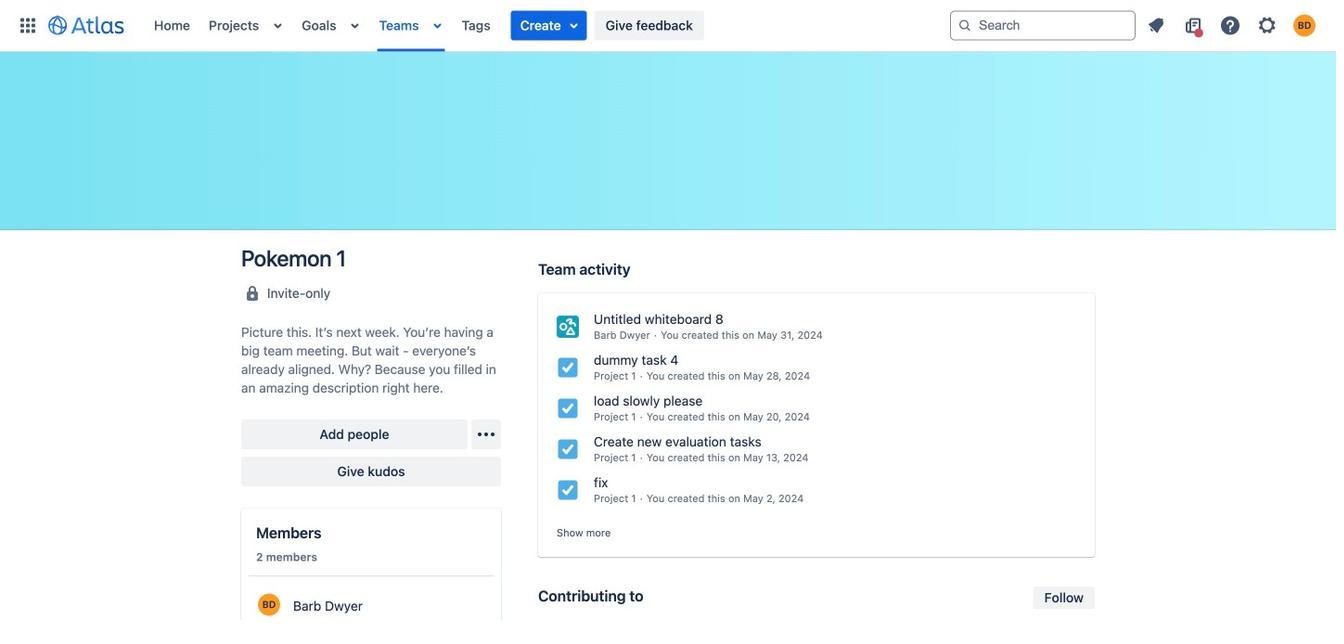 Task type: describe. For each thing, give the bounding box(es) containing it.
switch to... image
[[17, 14, 39, 37]]

actions image
[[475, 423, 498, 446]]

1 horizontal spatial list
[[1140, 11, 1326, 40]]

search image
[[958, 18, 973, 33]]

top element
[[11, 0, 951, 52]]

Search field
[[951, 11, 1136, 40]]

account image
[[1294, 14, 1316, 37]]



Task type: locate. For each thing, give the bounding box(es) containing it.
more information about this user image
[[258, 594, 280, 616]]

list item inside list
[[511, 11, 587, 40]]

notifications image
[[1146, 14, 1168, 37]]

0 horizontal spatial list
[[145, 0, 951, 52]]

list
[[145, 0, 951, 52], [1140, 11, 1326, 40]]

settings image
[[1257, 14, 1279, 37]]

banner
[[0, 0, 1337, 52]]

list item
[[511, 11, 587, 40]]

help image
[[1220, 14, 1242, 37]]

None search field
[[951, 11, 1136, 40]]



Task type: vqa. For each thing, say whether or not it's contained in the screenshot.
top element at top
yes



